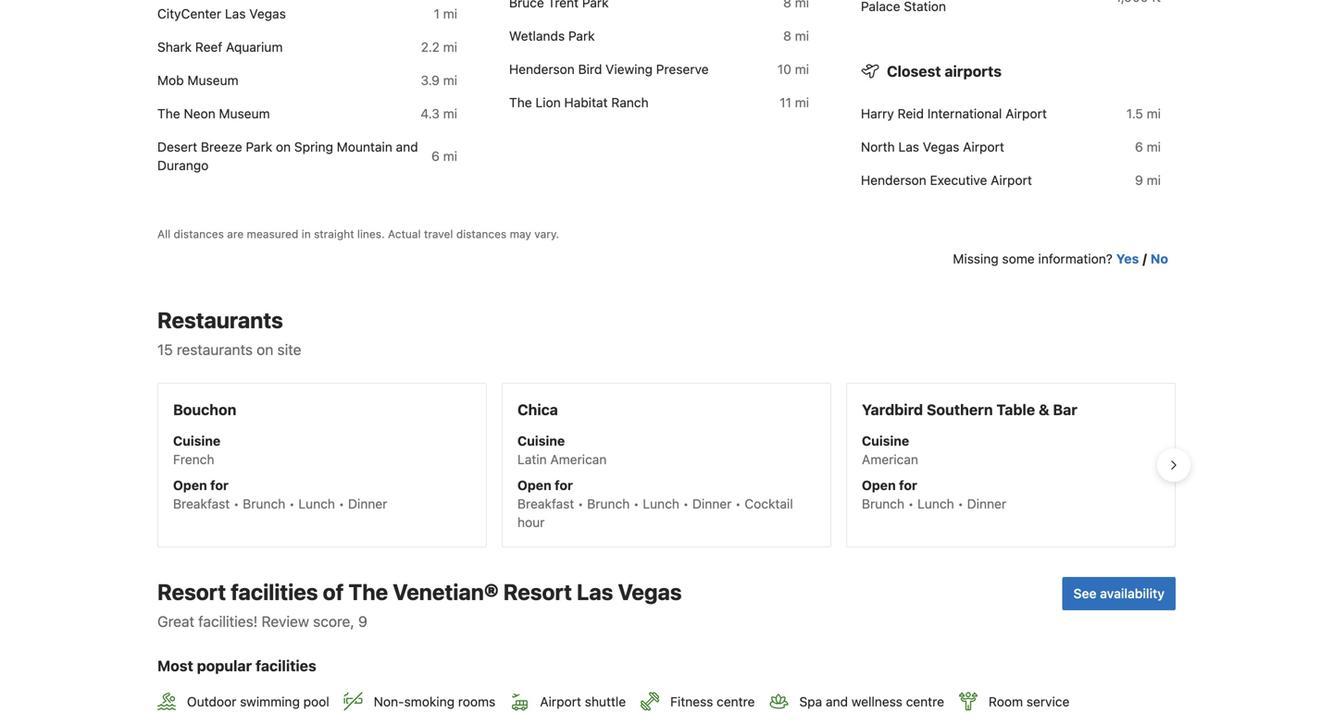 Task type: describe. For each thing, give the bounding box(es) containing it.
international
[[927, 106, 1002, 121]]

vary.
[[534, 228, 559, 241]]

reid
[[898, 106, 924, 121]]

breakfast for bouchon
[[173, 497, 230, 512]]

fitness
[[670, 695, 713, 710]]

2.2
[[421, 40, 440, 55]]

airport left "shuttle"
[[540, 695, 581, 710]]

rooms
[[458, 695, 496, 710]]

airport right international
[[1005, 106, 1047, 121]]

open for yardbird southern table & bar
[[862, 478, 896, 493]]

6 mi for desert breeze park on spring mountain and durango
[[431, 149, 457, 164]]

1 • from the left
[[233, 497, 239, 512]]

harry reid international airport
[[861, 106, 1047, 121]]

harry
[[861, 106, 894, 121]]

10
[[777, 62, 791, 77]]

facilities!
[[198, 613, 258, 631]]

las inside resort facilities of the venetian® resort las vegas great facilities! review score, 9
[[577, 579, 613, 605]]

room service
[[989, 695, 1070, 710]]

shark
[[157, 40, 192, 55]]

2 distances from the left
[[456, 228, 507, 241]]

information?
[[1038, 251, 1113, 266]]

fitness centre
[[670, 695, 755, 710]]

executive
[[930, 173, 987, 188]]

closest airports
[[887, 63, 1002, 80]]

mi for henderson executive airport
[[1147, 173, 1161, 188]]

mi for north las vegas airport
[[1147, 140, 1161, 155]]

preserve
[[656, 62, 709, 77]]

8 mi
[[783, 28, 809, 44]]

open for breakfast • brunch • lunch • dinner • cocktail hour
[[517, 478, 793, 530]]

airports
[[945, 63, 1002, 80]]

most
[[157, 658, 193, 675]]

facilities inside resort facilities of the venetian® resort las vegas great facilities! review score, 9
[[231, 579, 318, 605]]

aquarium
[[226, 40, 283, 55]]

2 • from the left
[[289, 497, 295, 512]]

airport right 'executive'
[[991, 173, 1032, 188]]

mob
[[157, 73, 184, 88]]

1 vertical spatial museum
[[219, 106, 270, 121]]

most popular facilities
[[157, 658, 316, 675]]

mountain
[[337, 140, 392, 155]]

1.5
[[1126, 106, 1143, 121]]

non-smoking rooms
[[374, 695, 496, 710]]

lunch for chica
[[643, 497, 679, 512]]

for for yardbird southern table & bar
[[899, 478, 917, 493]]

popular
[[197, 658, 252, 675]]

yes button
[[1116, 250, 1139, 268]]

closest
[[887, 63, 941, 80]]

1 horizontal spatial 9
[[1135, 173, 1143, 188]]

region containing bouchon
[[143, 376, 1190, 555]]

for for bouchon
[[210, 478, 229, 493]]

habitat
[[564, 95, 608, 110]]

mi for citycenter las vegas
[[443, 6, 457, 21]]

may
[[510, 228, 531, 241]]

2 resort from the left
[[503, 579, 572, 605]]

the inside resort facilities of the venetian® resort las vegas great facilities! review score, 9
[[349, 579, 388, 605]]

11 mi
[[780, 95, 809, 110]]

dinner for bouchon
[[348, 497, 387, 512]]

latin
[[517, 452, 547, 467]]

henderson bird viewing preserve
[[509, 62, 709, 77]]

chica
[[517, 401, 558, 419]]

site
[[277, 341, 301, 359]]

the for the lion habitat ranch
[[509, 95, 532, 110]]

on for desert
[[276, 140, 291, 155]]

all distances are measured in straight lines. actual travel distances may vary.
[[157, 228, 559, 241]]

pool
[[303, 695, 329, 710]]

southern
[[927, 401, 993, 419]]

park inside desert breeze park on spring mountain and durango
[[246, 140, 272, 155]]

mob museum
[[157, 73, 238, 88]]

hour
[[517, 515, 545, 530]]

2.2 mi
[[421, 40, 457, 55]]

cuisine french
[[173, 434, 221, 467]]

las for citycenter
[[225, 6, 246, 21]]

1 horizontal spatial park
[[568, 28, 595, 44]]

1.5 mi
[[1126, 106, 1161, 121]]

6 for desert breeze park on spring mountain and durango
[[431, 149, 440, 164]]

dinner for chica
[[692, 497, 732, 512]]

spa and wellness centre
[[799, 695, 944, 710]]

some
[[1002, 251, 1035, 266]]

shark reef aquarium
[[157, 40, 283, 55]]

mi for desert breeze park on spring mountain and durango
[[443, 149, 457, 164]]

mi for harry reid international airport
[[1147, 106, 1161, 121]]

henderson executive airport
[[861, 173, 1032, 188]]

neon
[[184, 106, 215, 121]]

1 resort from the left
[[157, 579, 226, 605]]

desert
[[157, 140, 197, 155]]

restaurants 15 restaurants on site
[[157, 307, 301, 359]]

mi for shark reef aquarium
[[443, 40, 457, 55]]

8 • from the left
[[908, 497, 914, 512]]

spa
[[799, 695, 822, 710]]

restaurants
[[157, 307, 283, 333]]

6 • from the left
[[683, 497, 689, 512]]

wetlands park
[[509, 28, 595, 44]]

open for chica
[[517, 478, 551, 493]]

see
[[1073, 586, 1097, 602]]

breeze
[[201, 140, 242, 155]]

bouchon
[[173, 401, 236, 419]]

cuisine for yardbird southern table & bar
[[862, 434, 909, 449]]

smoking
[[404, 695, 455, 710]]

9 • from the left
[[958, 497, 964, 512]]

1 centre from the left
[[717, 695, 755, 710]]

no
[[1151, 251, 1168, 266]]

henderson for wetlands
[[509, 62, 575, 77]]

yardbird southern table & bar
[[862, 401, 1078, 419]]

open for brunch • lunch • dinner
[[862, 478, 1006, 512]]

outdoor swimming pool
[[187, 695, 329, 710]]

1 vertical spatial and
[[826, 695, 848, 710]]

dinner inside open for brunch • lunch • dinner
[[967, 497, 1006, 512]]

9 inside resort facilities of the venetian® resort las vegas great facilities! review score, 9
[[358, 613, 367, 631]]

8
[[783, 28, 791, 44]]

durango
[[157, 158, 209, 173]]

shuttle
[[585, 695, 626, 710]]

10 mi
[[777, 62, 809, 77]]

missing
[[953, 251, 999, 266]]

6 mi for north las vegas airport
[[1135, 140, 1161, 155]]

1 distances from the left
[[174, 228, 224, 241]]

mi for mob museum
[[443, 73, 457, 88]]

score,
[[313, 613, 354, 631]]

&
[[1039, 401, 1049, 419]]

resort facilities of the venetian® resort las vegas great facilities! review score, 9
[[157, 579, 682, 631]]



Task type: locate. For each thing, give the bounding box(es) containing it.
0 horizontal spatial open
[[173, 478, 207, 493]]

1 dinner from the left
[[348, 497, 387, 512]]

mi right 11
[[795, 95, 809, 110]]

0 horizontal spatial distances
[[174, 228, 224, 241]]

facilities up review
[[231, 579, 318, 605]]

0 vertical spatial and
[[396, 140, 418, 155]]

lunch
[[298, 497, 335, 512], [643, 497, 679, 512], [917, 497, 954, 512]]

and right mountain
[[396, 140, 418, 155]]

2 for from the left
[[555, 478, 573, 493]]

vegas up henderson executive airport
[[923, 140, 959, 155]]

and inside desert breeze park on spring mountain and durango
[[396, 140, 418, 155]]

mi right '2.2'
[[443, 40, 457, 55]]

2 horizontal spatial cuisine
[[862, 434, 909, 449]]

review
[[262, 613, 309, 631]]

desert breeze park on spring mountain and durango
[[157, 140, 418, 173]]

breakfast down the french
[[173, 497, 230, 512]]

citycenter
[[157, 6, 221, 21]]

dinner inside open for breakfast • brunch • lunch • dinner
[[348, 497, 387, 512]]

cuisine up latin at the left bottom of the page
[[517, 434, 565, 449]]

2 horizontal spatial the
[[509, 95, 532, 110]]

las for north
[[898, 140, 919, 155]]

1 for from the left
[[210, 478, 229, 493]]

see availability button
[[1062, 578, 1176, 611]]

table
[[997, 401, 1035, 419]]

2 horizontal spatial las
[[898, 140, 919, 155]]

1 breakfast from the left
[[173, 497, 230, 512]]

henderson for north
[[861, 173, 926, 188]]

dinner inside open for breakfast • brunch • lunch • dinner • cocktail hour
[[692, 497, 732, 512]]

great
[[157, 613, 194, 631]]

mi right 10
[[795, 62, 809, 77]]

the for the neon museum
[[157, 106, 180, 121]]

reef
[[195, 40, 222, 55]]

lines.
[[357, 228, 385, 241]]

cuisine inside cuisine latin american
[[517, 434, 565, 449]]

2 brunch from the left
[[587, 497, 630, 512]]

2 american from the left
[[862, 452, 918, 467]]

open down latin at the left bottom of the page
[[517, 478, 551, 493]]

0 vertical spatial on
[[276, 140, 291, 155]]

1 vertical spatial vegas
[[923, 140, 959, 155]]

cuisine for bouchon
[[173, 434, 221, 449]]

open down the cuisine american on the right of the page
[[862, 478, 896, 493]]

0 horizontal spatial brunch
[[243, 497, 285, 512]]

open for bouchon
[[173, 478, 207, 493]]

15
[[157, 341, 173, 359]]

distances right all
[[174, 228, 224, 241]]

1 horizontal spatial centre
[[906, 695, 944, 710]]

wellness
[[851, 695, 903, 710]]

1 horizontal spatial cuisine
[[517, 434, 565, 449]]

1 horizontal spatial 6
[[1135, 140, 1143, 155]]

airport shuttle
[[540, 695, 626, 710]]

bird
[[578, 62, 602, 77]]

cuisine for chica
[[517, 434, 565, 449]]

0 vertical spatial facilities
[[231, 579, 318, 605]]

henderson down wetlands
[[509, 62, 575, 77]]

the
[[509, 95, 532, 110], [157, 106, 180, 121], [349, 579, 388, 605]]

centre right the fitness
[[717, 695, 755, 710]]

brunch
[[243, 497, 285, 512], [587, 497, 630, 512], [862, 497, 904, 512]]

1 horizontal spatial breakfast
[[517, 497, 574, 512]]

for inside open for brunch • lunch • dinner
[[899, 478, 917, 493]]

yes
[[1116, 251, 1139, 266]]

on left spring
[[276, 140, 291, 155]]

centre right "wellness"
[[906, 695, 944, 710]]

0 horizontal spatial for
[[210, 478, 229, 493]]

1 mi
[[434, 6, 457, 21]]

1 vertical spatial on
[[257, 341, 273, 359]]

brunch inside open for breakfast • brunch • lunch • dinner
[[243, 497, 285, 512]]

breakfast inside open for breakfast • brunch • lunch • dinner
[[173, 497, 230, 512]]

6 down 1.5
[[1135, 140, 1143, 155]]

2 open from the left
[[517, 478, 551, 493]]

3 for from the left
[[899, 478, 917, 493]]

3 dinner from the left
[[967, 497, 1006, 512]]

mi for the neon museum
[[443, 106, 457, 121]]

mi up 9 mi
[[1147, 140, 1161, 155]]

0 horizontal spatial henderson
[[509, 62, 575, 77]]

1 horizontal spatial las
[[577, 579, 613, 605]]

3 • from the left
[[339, 497, 345, 512]]

all
[[157, 228, 170, 241]]

for for chica
[[555, 478, 573, 493]]

resort up great
[[157, 579, 226, 605]]

0 horizontal spatial american
[[550, 452, 607, 467]]

6 mi
[[1135, 140, 1161, 155], [431, 149, 457, 164]]

/
[[1143, 251, 1147, 266]]

1 horizontal spatial open
[[517, 478, 551, 493]]

region
[[143, 376, 1190, 555]]

of
[[323, 579, 344, 605]]

on for restaurants
[[257, 341, 273, 359]]

american right latin at the left bottom of the page
[[550, 452, 607, 467]]

1 horizontal spatial the
[[349, 579, 388, 605]]

straight
[[314, 228, 354, 241]]

3 brunch from the left
[[862, 497, 904, 512]]

wetlands
[[509, 28, 565, 44]]

for down cuisine latin american
[[555, 478, 573, 493]]

mi for henderson bird viewing preserve
[[795, 62, 809, 77]]

7 • from the left
[[735, 497, 741, 512]]

1 vertical spatial las
[[898, 140, 919, 155]]

1 horizontal spatial american
[[862, 452, 918, 467]]

henderson down north
[[861, 173, 926, 188]]

non-
[[374, 695, 404, 710]]

american down yardbird
[[862, 452, 918, 467]]

viewing
[[606, 62, 653, 77]]

2 horizontal spatial brunch
[[862, 497, 904, 512]]

brunch inside open for brunch • lunch • dinner
[[862, 497, 904, 512]]

and right spa
[[826, 695, 848, 710]]

0 horizontal spatial the
[[157, 106, 180, 121]]

open inside open for breakfast • brunch • lunch • dinner
[[173, 478, 207, 493]]

on left site
[[257, 341, 273, 359]]

french
[[173, 452, 214, 467]]

henderson
[[509, 62, 575, 77], [861, 173, 926, 188]]

0 horizontal spatial centre
[[717, 695, 755, 710]]

vegas down open for breakfast • brunch • lunch • dinner • cocktail hour
[[618, 579, 682, 605]]

11
[[780, 95, 791, 110]]

for inside open for breakfast • brunch • lunch • dinner
[[210, 478, 229, 493]]

the right of at the left
[[349, 579, 388, 605]]

3.9
[[421, 73, 440, 88]]

1 horizontal spatial dinner
[[692, 497, 732, 512]]

in
[[302, 228, 311, 241]]

dinner
[[348, 497, 387, 512], [692, 497, 732, 512], [967, 497, 1006, 512]]

breakfast
[[173, 497, 230, 512], [517, 497, 574, 512]]

lunch inside open for breakfast • brunch • lunch • dinner
[[298, 497, 335, 512]]

cuisine up the french
[[173, 434, 221, 449]]

1 american from the left
[[550, 452, 607, 467]]

2 horizontal spatial open
[[862, 478, 896, 493]]

0 vertical spatial museum
[[187, 73, 238, 88]]

open inside open for breakfast • brunch • lunch • dinner • cocktail hour
[[517, 478, 551, 493]]

distances left may
[[456, 228, 507, 241]]

mi right 1.5
[[1147, 106, 1161, 121]]

1 horizontal spatial distances
[[456, 228, 507, 241]]

mi for the lion habitat ranch
[[795, 95, 809, 110]]

0 horizontal spatial 6 mi
[[431, 149, 457, 164]]

1 horizontal spatial henderson
[[861, 173, 926, 188]]

mi right 3.9
[[443, 73, 457, 88]]

vegas up aquarium at the top of page
[[249, 6, 286, 21]]

airport
[[1005, 106, 1047, 121], [963, 140, 1004, 155], [991, 173, 1032, 188], [540, 695, 581, 710]]

1 brunch from the left
[[243, 497, 285, 512]]

american
[[550, 452, 607, 467], [862, 452, 918, 467]]

2 lunch from the left
[[643, 497, 679, 512]]

2 horizontal spatial vegas
[[923, 140, 959, 155]]

service
[[1027, 695, 1070, 710]]

yardbird
[[862, 401, 923, 419]]

1 cuisine from the left
[[173, 434, 221, 449]]

cuisine inside the cuisine american
[[862, 434, 909, 449]]

1 vertical spatial henderson
[[861, 173, 926, 188]]

mi right "4.3" at the left top of the page
[[443, 106, 457, 121]]

•
[[233, 497, 239, 512], [289, 497, 295, 512], [339, 497, 345, 512], [578, 497, 584, 512], [633, 497, 639, 512], [683, 497, 689, 512], [735, 497, 741, 512], [908, 497, 914, 512], [958, 497, 964, 512]]

the left neon
[[157, 106, 180, 121]]

museum up the neon museum
[[187, 73, 238, 88]]

room
[[989, 695, 1023, 710]]

1 horizontal spatial brunch
[[587, 497, 630, 512]]

mi right 1
[[443, 6, 457, 21]]

resort down hour
[[503, 579, 572, 605]]

ranch
[[611, 95, 649, 110]]

venetian®
[[393, 579, 499, 605]]

1 horizontal spatial resort
[[503, 579, 572, 605]]

park right the breeze
[[246, 140, 272, 155]]

outdoor
[[187, 695, 236, 710]]

facilities up swimming
[[256, 658, 316, 675]]

brunch for bouchon
[[243, 497, 285, 512]]

open down the french
[[173, 478, 207, 493]]

1 vertical spatial facilities
[[256, 658, 316, 675]]

lunch inside open for brunch • lunch • dinner
[[917, 497, 954, 512]]

north las vegas airport
[[861, 140, 1004, 155]]

breakfast inside open for breakfast • brunch • lunch • dinner • cocktail hour
[[517, 497, 574, 512]]

2 vertical spatial las
[[577, 579, 613, 605]]

missing some information? yes / no
[[953, 251, 1168, 266]]

3 open from the left
[[862, 478, 896, 493]]

1 horizontal spatial for
[[555, 478, 573, 493]]

1 vertical spatial 9
[[358, 613, 367, 631]]

mi for wetlands park
[[795, 28, 809, 44]]

north
[[861, 140, 895, 155]]

2 horizontal spatial dinner
[[967, 497, 1006, 512]]

6
[[1135, 140, 1143, 155], [431, 149, 440, 164]]

4 • from the left
[[578, 497, 584, 512]]

0 horizontal spatial breakfast
[[173, 497, 230, 512]]

4.3
[[421, 106, 440, 121]]

1 horizontal spatial on
[[276, 140, 291, 155]]

9 mi
[[1135, 173, 1161, 188]]

mi down 1.5 mi
[[1147, 173, 1161, 188]]

1 horizontal spatial 6 mi
[[1135, 140, 1161, 155]]

spring
[[294, 140, 333, 155]]

mi down 4.3 mi
[[443, 149, 457, 164]]

1
[[434, 6, 440, 21]]

2 horizontal spatial for
[[899, 478, 917, 493]]

see availability
[[1073, 586, 1165, 602]]

1 horizontal spatial vegas
[[618, 579, 682, 605]]

1 lunch from the left
[[298, 497, 335, 512]]

0 horizontal spatial las
[[225, 6, 246, 21]]

vegas inside resort facilities of the venetian® resort las vegas great facilities! review score, 9
[[618, 579, 682, 605]]

0 horizontal spatial cuisine
[[173, 434, 221, 449]]

breakfast up hour
[[517, 497, 574, 512]]

6 for north las vegas airport
[[1135, 140, 1143, 155]]

mi right 8
[[795, 28, 809, 44]]

1 horizontal spatial lunch
[[643, 497, 679, 512]]

no button
[[1151, 250, 1168, 268]]

brunch inside open for breakfast • brunch • lunch • dinner • cocktail hour
[[587, 497, 630, 512]]

0 horizontal spatial 9
[[358, 613, 367, 631]]

3 lunch from the left
[[917, 497, 954, 512]]

lunch for bouchon
[[298, 497, 335, 512]]

vegas for citycenter
[[249, 6, 286, 21]]

resort
[[157, 579, 226, 605], [503, 579, 572, 605]]

3 cuisine from the left
[[862, 434, 909, 449]]

2 breakfast from the left
[[517, 497, 574, 512]]

airport down international
[[963, 140, 1004, 155]]

0 horizontal spatial 6
[[431, 149, 440, 164]]

breakfast for chica
[[517, 497, 574, 512]]

brunch for chica
[[587, 497, 630, 512]]

0 horizontal spatial park
[[246, 140, 272, 155]]

0 horizontal spatial dinner
[[348, 497, 387, 512]]

restaurants
[[177, 341, 253, 359]]

actual
[[388, 228, 421, 241]]

lion
[[535, 95, 561, 110]]

3.9 mi
[[421, 73, 457, 88]]

2 vertical spatial vegas
[[618, 579, 682, 605]]

0 vertical spatial las
[[225, 6, 246, 21]]

on inside the restaurants 15 restaurants on site
[[257, 341, 273, 359]]

1 vertical spatial park
[[246, 140, 272, 155]]

travel
[[424, 228, 453, 241]]

0 horizontal spatial and
[[396, 140, 418, 155]]

park up bird
[[568, 28, 595, 44]]

0 vertical spatial vegas
[[249, 6, 286, 21]]

for down the cuisine american on the right of the page
[[899, 478, 917, 493]]

the lion habitat ranch
[[509, 95, 649, 110]]

for
[[210, 478, 229, 493], [555, 478, 573, 493], [899, 478, 917, 493]]

9 right score,
[[358, 613, 367, 631]]

museum
[[187, 73, 238, 88], [219, 106, 270, 121]]

on inside desert breeze park on spring mountain and durango
[[276, 140, 291, 155]]

9 down 1.5
[[1135, 173, 1143, 188]]

0 horizontal spatial resort
[[157, 579, 226, 605]]

0 vertical spatial park
[[568, 28, 595, 44]]

6 down 4.3 mi
[[431, 149, 440, 164]]

0 vertical spatial henderson
[[509, 62, 575, 77]]

lunch inside open for breakfast • brunch • lunch • dinner • cocktail hour
[[643, 497, 679, 512]]

2 horizontal spatial lunch
[[917, 497, 954, 512]]

0 horizontal spatial vegas
[[249, 6, 286, 21]]

mi
[[443, 6, 457, 21], [795, 28, 809, 44], [443, 40, 457, 55], [795, 62, 809, 77], [443, 73, 457, 88], [795, 95, 809, 110], [443, 106, 457, 121], [1147, 106, 1161, 121], [1147, 140, 1161, 155], [443, 149, 457, 164], [1147, 173, 1161, 188]]

0 vertical spatial 9
[[1135, 173, 1143, 188]]

open inside open for brunch • lunch • dinner
[[862, 478, 896, 493]]

vegas for north
[[923, 140, 959, 155]]

cuisine american
[[862, 434, 918, 467]]

american inside cuisine latin american
[[550, 452, 607, 467]]

vegas
[[249, 6, 286, 21], [923, 140, 959, 155], [618, 579, 682, 605]]

6 mi down 4.3 mi
[[431, 149, 457, 164]]

2 cuisine from the left
[[517, 434, 565, 449]]

5 • from the left
[[633, 497, 639, 512]]

swimming
[[240, 695, 300, 710]]

1 horizontal spatial and
[[826, 695, 848, 710]]

1 open from the left
[[173, 478, 207, 493]]

0 horizontal spatial lunch
[[298, 497, 335, 512]]

cuisine down yardbird
[[862, 434, 909, 449]]

open for breakfast • brunch • lunch • dinner
[[173, 478, 387, 512]]

the left lion
[[509, 95, 532, 110]]

2 centre from the left
[[906, 695, 944, 710]]

for down the french
[[210, 478, 229, 493]]

6 mi up 9 mi
[[1135, 140, 1161, 155]]

distances
[[174, 228, 224, 241], [456, 228, 507, 241]]

museum up the breeze
[[219, 106, 270, 121]]

for inside open for breakfast • brunch • lunch • dinner • cocktail hour
[[555, 478, 573, 493]]

citycenter las vegas
[[157, 6, 286, 21]]

0 horizontal spatial on
[[257, 341, 273, 359]]

2 dinner from the left
[[692, 497, 732, 512]]



Task type: vqa. For each thing, say whether or not it's contained in the screenshot.


